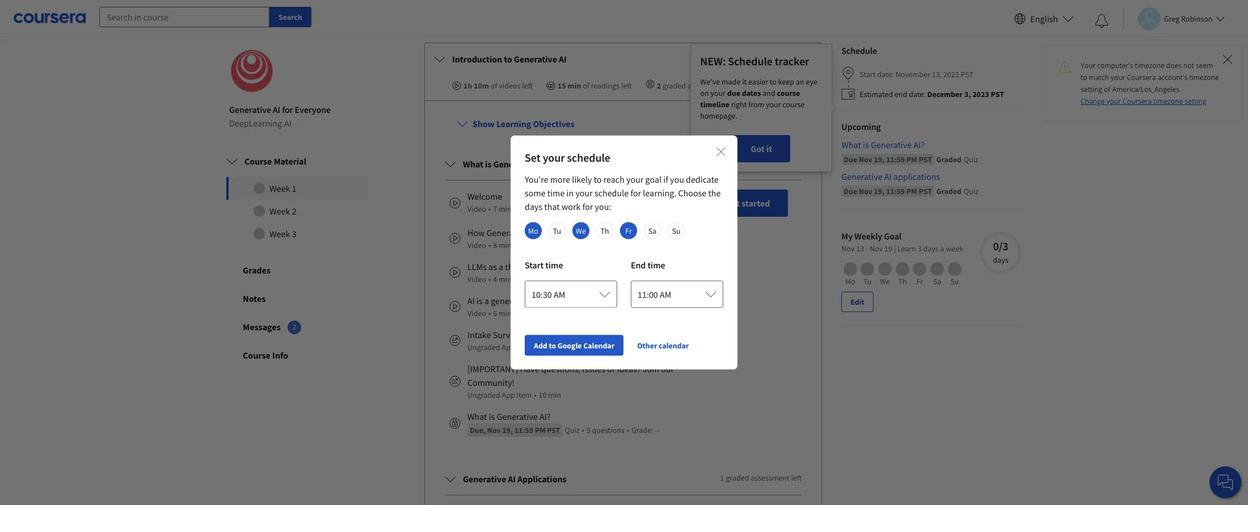 Task type: locate. For each thing, give the bounding box(es) containing it.
of for readings
[[583, 81, 590, 91]]

december
[[928, 89, 963, 100]]

get started button
[[708, 190, 789, 217]]

2 horizontal spatial of
[[1105, 85, 1111, 94]]

is up welcome at the left top of page
[[485, 159, 492, 170]]

match
[[1090, 73, 1110, 82]]

have
[[520, 364, 540, 375]]

min left the google
[[545, 343, 557, 353]]

0 vertical spatial due
[[844, 155, 858, 165]]

week 2
[[270, 206, 297, 217]]

of left readings
[[583, 81, 590, 91]]

got it button
[[733, 135, 791, 163]]

19, for what is generative ai? due nov 19, 11:59 pm pst graded quiz
[[874, 155, 885, 165]]

19, inside what is generative ai? due, nov 19, 11:59 pm pst quiz • 5 questions • grade: --
[[503, 425, 513, 436]]

pst inside what is generative ai? due, nov 19, 11:59 pm pst quiz • 5 questions • grade: --
[[547, 425, 560, 436]]

what down upcoming
[[842, 139, 862, 151]]

1 horizontal spatial am
[[660, 289, 672, 300]]

to inside button
[[549, 340, 556, 351]]

for left "you:"
[[583, 201, 593, 212]]

quiz left 5
[[565, 425, 580, 436]]

your right set
[[543, 150, 565, 164]]

1 1 graded assessment left from the top
[[721, 158, 802, 168]]

pm inside what is generative ai? due, nov 19, 11:59 pm pst quiz • 5 questions • grade: --
[[535, 425, 546, 436]]

week for week 2
[[270, 206, 290, 217]]

2 up course info link
[[292, 323, 296, 332]]

your inside right from your course homepage.
[[766, 100, 781, 110]]

week inside week 3 link
[[270, 228, 290, 240]]

ungraded down community!
[[468, 390, 501, 400]]

generative inside generative ai applications due nov 19, 11:59 pm pst graded quiz
[[842, 171, 883, 182]]

is down upcoming
[[863, 139, 869, 151]]

is left general
[[477, 295, 483, 307]]

technology
[[554, 295, 597, 307]]

time right end
[[648, 259, 666, 270]]

19, inside what is generative ai? due nov 19, 11:59 pm pst graded quiz
[[874, 155, 885, 165]]

19, right due, at left bottom
[[503, 425, 513, 436]]

time left the in
[[548, 187, 565, 198]]

0 horizontal spatial sa
[[649, 226, 657, 236]]

2 for 2
[[292, 323, 296, 332]]

nov right due, at left bottom
[[487, 425, 501, 436]]

setting up change
[[1081, 85, 1103, 94]]

time up "10:30 am"
[[546, 259, 563, 270]]

1 vertical spatial 2
[[292, 206, 297, 217]]

assessment for generative ai applications
[[751, 473, 790, 483]]

is inside what is generative ai? due nov 19, 11:59 pm pst graded quiz
[[863, 139, 869, 151]]

2023 right "13,"
[[944, 70, 960, 80]]

video down llms
[[468, 274, 486, 285]]

to inside dropdown button
[[504, 54, 512, 65]]

tu down that
[[553, 226, 562, 236]]

1 vertical spatial mo
[[846, 277, 856, 287]]

general
[[491, 295, 519, 307]]

1 horizontal spatial fr
[[917, 277, 924, 287]]

set
[[525, 150, 541, 164]]

video down how
[[468, 240, 486, 251]]

1 graded assessment left for generative ai applications
[[721, 473, 802, 483]]

grades
[[243, 265, 271, 276]]

0 horizontal spatial start
[[525, 259, 544, 270]]

ai?
[[914, 139, 925, 151], [539, 159, 550, 170], [540, 411, 551, 423]]

add to google calendar
[[534, 340, 615, 351]]

0 vertical spatial what
[[842, 139, 862, 151]]

days left week
[[924, 244, 939, 254]]

1 horizontal spatial for
[[583, 201, 593, 212]]

start up 10:30
[[525, 259, 544, 270]]

calendar
[[659, 340, 689, 351]]

nov down upcoming
[[859, 155, 873, 165]]

0 vertical spatial su
[[672, 226, 681, 236]]

learn
[[898, 244, 917, 254]]

1 video from the top
[[468, 204, 486, 214]]

schedule up estimated
[[842, 45, 878, 56]]

what inside what is generative ai? due, nov 19, 11:59 pm pst quiz • 5 questions • grade: --
[[468, 411, 487, 423]]

course left info
[[243, 350, 271, 361]]

1 horizontal spatial tu
[[864, 277, 872, 287]]

0 vertical spatial ai?
[[914, 139, 925, 151]]

item
[[517, 343, 532, 353], [517, 390, 532, 400]]

timezone down the account's
[[1154, 96, 1184, 106]]

tu
[[553, 226, 562, 236], [864, 277, 872, 287]]

assessment
[[751, 158, 790, 168], [751, 473, 790, 483]]

6
[[493, 308, 497, 319]]

2 item from the top
[[517, 390, 532, 400]]

ai? up applications
[[914, 139, 925, 151]]

of
[[491, 81, 498, 91], [583, 81, 590, 91], [1105, 85, 1111, 94]]

1 vertical spatial we
[[880, 277, 891, 287]]

2 vertical spatial pm
[[535, 425, 546, 436]]

2 vertical spatial timezone
[[1154, 96, 1184, 106]]

11:59 up applications
[[887, 155, 905, 165]]

a inside 'llms as a thought partner video • 4 min'
[[499, 261, 504, 273]]

11:59 inside what is generative ai? due, nov 19, 11:59 pm pst quiz • 5 questions • grade: --
[[515, 425, 534, 436]]

0/3
[[994, 239, 1009, 253]]

due inside what is generative ai? due nov 19, 11:59 pm pst graded quiz
[[844, 155, 858, 165]]

0 vertical spatial we
[[576, 226, 586, 236]]

estimated
[[860, 89, 894, 100]]

• left 7
[[489, 204, 491, 214]]

1 vertical spatial 11:59
[[887, 186, 905, 197]]

quiz inside what is generative ai? due nov 19, 11:59 pm pst graded quiz
[[964, 155, 979, 165]]

start time
[[525, 259, 563, 270]]

1 vertical spatial ai?
[[539, 159, 550, 170]]

time inside you're more likely to reach your goal if you dedicate some time in your schedule for learning. choose the days that work for you:
[[548, 187, 565, 198]]

1 vertical spatial item
[[517, 390, 532, 400]]

timeline
[[701, 100, 730, 110]]

timezone mismatch warning modal dialog
[[1044, 45, 1243, 121]]

your down the computer's
[[1111, 73, 1126, 82]]

3 video from the top
[[468, 274, 486, 285]]

a inside my weekly goal nov 13 - nov 19 | learn 3 days a week
[[941, 244, 945, 254]]

to up 'and'
[[770, 77, 777, 87]]

seem
[[1197, 61, 1214, 70]]

america/los_angeles.
[[1113, 85, 1182, 94]]

assessments
[[688, 81, 730, 91]]

graded
[[663, 81, 686, 91], [726, 158, 750, 168], [726, 473, 750, 483]]

am right 11:00 at the bottom right
[[660, 289, 672, 300]]

0 vertical spatial 2
[[657, 81, 661, 91]]

min inside how generative ai works video • 8 min
[[499, 240, 512, 251]]

what inside what is generative ai? due nov 19, 11:59 pm pst graded quiz
[[842, 139, 862, 151]]

pm for what is generative ai? due nov 19, 11:59 pm pst graded quiz
[[907, 155, 918, 165]]

show notifications image
[[1096, 14, 1109, 28]]

2 app from the top
[[502, 390, 515, 400]]

th inside set your schedule dialog
[[601, 226, 609, 236]]

tu up edit button
[[864, 277, 872, 287]]

is down community!
[[489, 411, 495, 423]]

1 vertical spatial 3
[[918, 244, 922, 254]]

to inside we've made it easier to keep an eye on your
[[770, 77, 777, 87]]

10:30
[[532, 289, 552, 300]]

2 down introduction to generative ai dropdown button
[[657, 81, 661, 91]]

0 vertical spatial days
[[525, 201, 543, 212]]

10
[[539, 390, 547, 400]]

week inside week 1 link
[[270, 183, 290, 194]]

min
[[568, 81, 582, 91], [499, 204, 512, 214], [499, 240, 512, 251], [499, 274, 512, 285], [499, 308, 512, 319], [545, 343, 557, 353], [549, 390, 561, 400]]

sa down my weekly goal nov 13 - nov 19 | learn 3 days a week
[[934, 277, 942, 287]]

1 graded assessment left for what is generative ai?
[[721, 158, 802, 168]]

0 vertical spatial sa
[[649, 226, 657, 236]]

th down learn
[[899, 277, 907, 287]]

your down 'and'
[[766, 100, 781, 110]]

quiz inside generative ai applications due nov 19, 11:59 pm pst graded quiz
[[964, 186, 979, 197]]

1 horizontal spatial su
[[951, 277, 959, 287]]

pm inside what is generative ai? due nov 19, 11:59 pm pst graded quiz
[[907, 155, 918, 165]]

ungraded inside [important] have questions, issues or ideas? join our community! ungraded app item • 10 min
[[468, 390, 501, 400]]

app down survey
[[502, 343, 515, 353]]

deeplearning.ai image
[[229, 48, 275, 94]]

0 vertical spatial course
[[245, 156, 272, 167]]

pst right 3,
[[991, 89, 1005, 100]]

start for start time
[[525, 259, 544, 270]]

course inside course timeline
[[777, 88, 801, 98]]

2 ungraded from the top
[[468, 390, 501, 400]]

1 vertical spatial th
[[899, 277, 907, 287]]

course info link
[[216, 341, 379, 370]]

0 horizontal spatial for
[[282, 104, 293, 115]]

to down your
[[1081, 73, 1088, 82]]

3 week from the top
[[270, 228, 290, 240]]

2 vertical spatial week
[[270, 228, 290, 240]]

• inside ai is a general purpose technology video • 6 min
[[489, 308, 491, 319]]

ai inside how generative ai works video • 8 min
[[530, 227, 537, 239]]

2 graded from the top
[[937, 186, 962, 197]]

su down week
[[951, 277, 959, 287]]

show learning objectives button
[[448, 110, 584, 138]]

su down choose
[[672, 226, 681, 236]]

messages
[[243, 322, 281, 333]]

1 vertical spatial a
[[499, 261, 504, 273]]

week down week 2
[[270, 228, 290, 240]]

0 vertical spatial tu
[[553, 226, 562, 236]]

it up dates
[[743, 77, 747, 87]]

work
[[562, 201, 581, 212]]

0 vertical spatial 3
[[292, 228, 297, 240]]

2 horizontal spatial days
[[994, 255, 1009, 265]]

pm down 10
[[535, 425, 546, 436]]

19, up the weekly
[[874, 186, 885, 197]]

to inside your computer's timezone does not seem to match your coursera account's timezone setting of america/los_angeles. change your coursera timezone setting
[[1081, 73, 1088, 82]]

• inside welcome video • 7 min
[[489, 204, 491, 214]]

1 ungraded from the top
[[468, 343, 501, 353]]

start inside set your schedule dialog
[[525, 259, 544, 270]]

your down likely
[[576, 187, 593, 198]]

week inside week 2 link
[[270, 206, 290, 217]]

1 app from the top
[[502, 343, 515, 353]]

or
[[608, 364, 616, 375]]

0 vertical spatial course
[[777, 88, 801, 98]]

1 item from the top
[[517, 343, 532, 353]]

• left grade:
[[627, 425, 630, 436]]

coursera
[[1128, 73, 1157, 82], [1123, 96, 1152, 106]]

0 horizontal spatial we
[[576, 226, 586, 236]]

1 vertical spatial due
[[844, 186, 858, 197]]

15
[[558, 81, 566, 91]]

ungraded
[[468, 343, 501, 353], [468, 390, 501, 400]]

11:59 inside generative ai applications due nov 19, 11:59 pm pst graded quiz
[[887, 186, 905, 197]]

1 assessment from the top
[[751, 158, 790, 168]]

• inside intake survey ungraded app item • 1 min
[[534, 343, 537, 353]]

item left 10
[[517, 390, 532, 400]]

2 vertical spatial 11:59
[[515, 425, 534, 436]]

2 vertical spatial 19,
[[503, 425, 513, 436]]

2 1 graded assessment left from the top
[[721, 473, 802, 483]]

days down "0/3"
[[994, 255, 1009, 265]]

5
[[587, 425, 591, 436]]

2 assessment from the top
[[751, 473, 790, 483]]

✕ button
[[1223, 49, 1233, 68]]

ideas?
[[617, 364, 641, 375]]

1 vertical spatial start
[[525, 259, 544, 270]]

min inside intake survey ungraded app item • 1 min
[[545, 343, 557, 353]]

1 horizontal spatial 3
[[918, 244, 922, 254]]

1 week from the top
[[270, 183, 290, 194]]

edit button
[[842, 292, 874, 312]]

week
[[946, 244, 964, 254]]

video
[[468, 204, 486, 214], [468, 240, 486, 251], [468, 274, 486, 285], [468, 308, 486, 319]]

of down match
[[1105, 85, 1111, 94]]

th down "you:"
[[601, 226, 609, 236]]

1 vertical spatial pm
[[907, 186, 918, 197]]

1 vertical spatial what
[[463, 159, 484, 170]]

change your coursera timezone setting link
[[1081, 96, 1207, 106]]

what
[[842, 139, 862, 151], [463, 159, 484, 170], [468, 411, 487, 423]]

graded down generative ai applications link
[[937, 186, 962, 197]]

0 vertical spatial app
[[502, 343, 515, 353]]

0 vertical spatial for
[[282, 104, 293, 115]]

timezone
[[1136, 61, 1165, 70], [1190, 73, 1220, 82], [1154, 96, 1184, 106]]

• left 6
[[489, 308, 491, 319]]

3 right learn
[[918, 244, 922, 254]]

nov inside what is generative ai? due, nov 19, 11:59 pm pst quiz • 5 questions • grade: --
[[487, 425, 501, 436]]

graded inside what is generative ai? due nov 19, 11:59 pm pst graded quiz
[[937, 155, 962, 165]]

1 horizontal spatial a
[[499, 261, 504, 273]]

ai? inside what is generative ai? due, nov 19, 11:59 pm pst quiz • 5 questions • grade: --
[[540, 411, 551, 423]]

course left material
[[245, 156, 272, 167]]

13,
[[932, 70, 942, 80]]

dates
[[742, 88, 761, 98]]

ai? for what is generative ai?
[[539, 159, 550, 170]]

- inside my weekly goal nov 13 - nov 19 | learn 3 days a week
[[866, 244, 869, 254]]

4 video from the top
[[468, 308, 486, 319]]

help center image
[[1219, 476, 1233, 489]]

what up due, at left bottom
[[468, 411, 487, 423]]

course info
[[243, 350, 288, 361]]

10:30 am button
[[525, 281, 618, 308]]

fr inside set your schedule dialog
[[626, 226, 632, 236]]

1 vertical spatial week
[[270, 206, 290, 217]]

0 vertical spatial 11:59
[[887, 155, 905, 165]]

days inside you're more likely to reach your goal if you dedicate some time in your schedule for learning. choose the days that work for you:
[[525, 201, 543, 212]]

we've
[[701, 77, 720, 87]]

mo up edit button
[[846, 277, 856, 287]]

everyone
[[295, 104, 331, 115]]

ai inside generative ai for everyone deeplearning.ai
[[273, 104, 280, 115]]

account's
[[1158, 73, 1188, 82]]

questions,
[[541, 364, 581, 375]]

0 vertical spatial start
[[860, 70, 876, 80]]

2023 right 3,
[[973, 89, 990, 100]]

2 vertical spatial graded
[[726, 473, 750, 483]]

0 vertical spatial a
[[941, 244, 945, 254]]

3 down week 2 link
[[292, 228, 297, 240]]

course inside course info link
[[243, 350, 271, 361]]

0 vertical spatial assessment
[[751, 158, 790, 168]]

am
[[554, 289, 566, 300], [660, 289, 672, 300]]

2 vertical spatial for
[[583, 201, 593, 212]]

0 vertical spatial 2023
[[944, 70, 960, 80]]

su inside set your schedule dialog
[[672, 226, 681, 236]]

google
[[558, 340, 582, 351]]

pst down what is generative ai? link
[[919, 155, 932, 165]]

timezone up america/los_angeles.
[[1136, 61, 1165, 70]]

2 week from the top
[[270, 206, 290, 217]]

11:59 inside what is generative ai? due nov 19, 11:59 pm pst graded quiz
[[887, 155, 905, 165]]

2 vertical spatial ai?
[[540, 411, 551, 423]]

schedule up likely
[[567, 150, 611, 164]]

applications
[[518, 474, 567, 485]]

0 horizontal spatial days
[[525, 201, 543, 212]]

1 vertical spatial setting
[[1186, 96, 1207, 106]]

0 vertical spatial item
[[517, 343, 532, 353]]

timezone down 'seem'
[[1190, 73, 1220, 82]]

2 video from the top
[[468, 240, 486, 251]]

min inside 'llms as a thought partner video • 4 min'
[[499, 274, 512, 285]]

1 inside intake survey ungraded app item • 1 min
[[539, 343, 543, 353]]

course
[[245, 156, 272, 167], [243, 350, 271, 361]]

0 vertical spatial 19,
[[874, 155, 885, 165]]

a for partner
[[499, 261, 504, 273]]

intake
[[468, 329, 491, 341]]

0 horizontal spatial date:
[[878, 70, 895, 80]]

0 horizontal spatial mo
[[529, 226, 539, 236]]

how generative ai works video • 8 min
[[468, 227, 562, 251]]

2023
[[944, 70, 960, 80], [973, 89, 990, 100]]

15 min of readings left
[[558, 81, 632, 91]]

1 horizontal spatial of
[[583, 81, 590, 91]]

2 vertical spatial days
[[994, 255, 1009, 265]]

pm down applications
[[907, 186, 918, 197]]

fr up end
[[626, 226, 632, 236]]

app inside [important] have questions, issues or ideas? join our community! ungraded app item • 10 min
[[502, 390, 515, 400]]

week up week 3
[[270, 206, 290, 217]]

1 vertical spatial days
[[924, 244, 939, 254]]

th
[[601, 226, 609, 236], [899, 277, 907, 287]]

is for what is generative ai? due nov 19, 11:59 pm pst graded quiz
[[863, 139, 869, 151]]

ai? down 10
[[540, 411, 551, 423]]

am for 10:30 am
[[554, 289, 566, 300]]

2 vertical spatial what
[[468, 411, 487, 423]]

11:59 for what is generative ai? due nov 19, 11:59 pm pst graded quiz
[[887, 155, 905, 165]]

1 vertical spatial 2023
[[973, 89, 990, 100]]

1 horizontal spatial th
[[899, 277, 907, 287]]

week 3 link
[[226, 223, 368, 245]]

pst down generative ai applications link
[[919, 186, 932, 197]]

min inside ai is a general purpose technology video • 6 min
[[499, 308, 512, 319]]

due down upcoming
[[844, 155, 858, 165]]

quiz down what is generative ai? link
[[964, 155, 979, 165]]

right from your course homepage.
[[701, 100, 805, 121]]

2 due from the top
[[844, 186, 858, 197]]

11:59 for what is generative ai? due, nov 19, 11:59 pm pst quiz • 5 questions • grade: --
[[515, 425, 534, 436]]

is inside what is generative ai? due, nov 19, 11:59 pm pst quiz • 5 questions • grade: --
[[489, 411, 495, 423]]

due
[[728, 88, 741, 98]]

11:59 right due, at left bottom
[[515, 425, 534, 436]]

0 vertical spatial pm
[[907, 155, 918, 165]]

easier
[[749, 77, 769, 87]]

0 horizontal spatial of
[[491, 81, 498, 91]]

we down work
[[576, 226, 586, 236]]

am for 11:00 am
[[660, 289, 672, 300]]

week for week 3
[[270, 228, 290, 240]]

app inside intake survey ungraded app item • 1 min
[[502, 343, 515, 353]]

19, for what is generative ai? due, nov 19, 11:59 pm pst quiz • 5 questions • grade: --
[[503, 425, 513, 436]]

2 am from the left
[[660, 289, 672, 300]]

what for what is generative ai? due nov 19, 11:59 pm pst graded quiz
[[842, 139, 862, 151]]

course down the keep
[[777, 88, 801, 98]]

19, down upcoming
[[874, 155, 885, 165]]

0 vertical spatial coursera
[[1128, 73, 1157, 82]]

0 vertical spatial graded
[[937, 155, 962, 165]]

add
[[534, 340, 548, 351]]

eye
[[806, 77, 818, 87]]

week up week 2
[[270, 183, 290, 194]]

1 graded from the top
[[937, 155, 962, 165]]

item left add
[[517, 343, 532, 353]]

start up estimated
[[860, 70, 876, 80]]

what for what is generative ai? due, nov 19, 11:59 pm pst quiz • 5 questions • grade: --
[[468, 411, 487, 423]]

min right 8
[[499, 240, 512, 251]]

1 vertical spatial 19,
[[874, 186, 885, 197]]

to right likely
[[594, 173, 602, 185]]

notes link
[[216, 285, 379, 313]]

issues
[[583, 364, 606, 375]]

coursera down america/los_angeles.
[[1123, 96, 1152, 106]]

a inside ai is a general purpose technology video • 6 min
[[485, 295, 489, 307]]

schedule down reach
[[595, 187, 629, 198]]

2 vertical spatial 2
[[292, 323, 296, 332]]

course inside course material dropdown button
[[245, 156, 272, 167]]

0 vertical spatial quiz
[[964, 155, 979, 165]]

1 horizontal spatial days
[[924, 244, 939, 254]]

1 due from the top
[[844, 155, 858, 165]]

• left 5
[[582, 425, 585, 436]]

• up have
[[534, 343, 537, 353]]

0 vertical spatial setting
[[1081, 85, 1103, 94]]

for left learning.
[[631, 187, 641, 198]]

to up videos
[[504, 54, 512, 65]]

pst inside what is generative ai? due nov 19, 11:59 pm pst graded quiz
[[919, 155, 932, 165]]

is inside ai is a general purpose technology video • 6 min
[[477, 295, 483, 307]]

show learning objectives
[[473, 118, 575, 130]]

quiz inside what is generative ai? due, nov 19, 11:59 pm pst quiz • 5 questions • grade: --
[[565, 425, 580, 436]]

0 vertical spatial schedule
[[567, 150, 611, 164]]

ai? inside what is generative ai? due nov 19, 11:59 pm pst graded quiz
[[914, 139, 925, 151]]

intake survey ungraded app item • 1 min
[[468, 329, 557, 353]]

ai? up you're
[[539, 159, 550, 170]]

if
[[664, 173, 669, 185]]

11:59
[[887, 155, 905, 165], [887, 186, 905, 197], [515, 425, 534, 436]]

graded for what is generative ai?
[[726, 158, 750, 168]]

1 vertical spatial 1 graded assessment left
[[721, 473, 802, 483]]

pm up applications
[[907, 155, 918, 165]]

0 horizontal spatial tu
[[553, 226, 562, 236]]

0 vertical spatial mo
[[529, 226, 539, 236]]

fr down my weekly goal nov 13 - nov 19 | learn 3 days a week
[[917, 277, 924, 287]]

setting down the account's
[[1186, 96, 1207, 106]]

time for start time
[[546, 259, 563, 270]]

0 horizontal spatial a
[[485, 295, 489, 307]]

nov
[[859, 155, 873, 165], [859, 186, 873, 197], [842, 244, 855, 254], [870, 244, 883, 254], [487, 425, 501, 436]]

0 horizontal spatial su
[[672, 226, 681, 236]]

0 horizontal spatial fr
[[626, 226, 632, 236]]

join
[[643, 364, 660, 375]]

1 am from the left
[[554, 289, 566, 300]]

0 vertical spatial 1 graded assessment left
[[721, 158, 802, 168]]

1 vertical spatial graded
[[937, 186, 962, 197]]

2 for 2 graded assessments left
[[657, 81, 661, 91]]

week 2 link
[[226, 200, 368, 223]]

• inside how generative ai works video • 8 min
[[489, 240, 491, 251]]

to inside you're more likely to reach your goal if you dedicate some time in your schedule for learning. choose the days that work for you:
[[594, 173, 602, 185]]

0 horizontal spatial am
[[554, 289, 566, 300]]

a left week
[[941, 244, 945, 254]]

1 vertical spatial ungraded
[[468, 390, 501, 400]]

1 vertical spatial graded
[[726, 158, 750, 168]]

1 horizontal spatial it
[[767, 143, 773, 155]]

• left 10
[[534, 390, 537, 400]]

close image
[[715, 145, 728, 159]]

mo left works
[[529, 226, 539, 236]]



Task type: vqa. For each thing, say whether or not it's contained in the screenshot.


Task type: describe. For each thing, give the bounding box(es) containing it.
1 vertical spatial sa
[[934, 277, 942, 287]]

1 vertical spatial su
[[951, 277, 959, 287]]

video inside 'llms as a thought partner video • 4 min'
[[468, 274, 486, 285]]

is for what is generative ai?
[[485, 159, 492, 170]]

end
[[631, 259, 646, 270]]

dedicate
[[686, 173, 719, 185]]

it inside we've made it easier to keep an eye on your
[[743, 77, 747, 87]]

min inside welcome video • 7 min
[[499, 204, 512, 214]]

1 vertical spatial date:
[[909, 89, 926, 100]]

search
[[279, 12, 302, 22]]

nov inside generative ai applications due nov 19, 11:59 pm pst graded quiz
[[859, 186, 873, 197]]

your inside we've made it easier to keep an eye on your
[[711, 88, 726, 98]]

1 vertical spatial coursera
[[1123, 96, 1152, 106]]

min right '15'
[[568, 81, 582, 91]]

3 inside my weekly goal nov 13 - nov 19 | learn 3 days a week
[[918, 244, 922, 254]]

1 horizontal spatial 2023
[[973, 89, 990, 100]]

grades link
[[216, 256, 379, 285]]

from
[[749, 100, 765, 110]]

ai inside dropdown button
[[559, 54, 567, 65]]

ungraded inside intake survey ungraded app item • 1 min
[[468, 343, 501, 353]]

is for what is generative ai? due, nov 19, 11:59 pm pst quiz • 5 questions • grade: --
[[489, 411, 495, 423]]

in
[[567, 187, 574, 198]]

generative ai applications due nov 19, 11:59 pm pst graded quiz
[[842, 171, 979, 197]]

item inside intake survey ungraded app item • 1 min
[[517, 343, 532, 353]]

your
[[1081, 61, 1096, 70]]

of inside your computer's timezone does not seem to match your coursera account's timezone setting of america/los_angeles. change your coursera timezone setting
[[1105, 85, 1111, 94]]

set your schedule dialog
[[511, 135, 738, 370]]

✕
[[1223, 49, 1233, 68]]

pm inside generative ai applications due nov 19, 11:59 pm pst graded quiz
[[907, 186, 918, 197]]

what for what is generative ai?
[[463, 159, 484, 170]]

show
[[473, 118, 495, 130]]

coursera image
[[14, 9, 86, 27]]

1 horizontal spatial setting
[[1186, 96, 1207, 106]]

likely
[[572, 173, 592, 185]]

thought
[[505, 261, 536, 273]]

sa inside set your schedule dialog
[[649, 226, 657, 236]]

of for videos
[[491, 81, 498, 91]]

assessment for what is generative ai?
[[751, 158, 790, 168]]

0 horizontal spatial schedule
[[728, 54, 773, 68]]

your computer's timezone does not seem to match your coursera account's timezone setting of america/los_angeles. change your coursera timezone setting
[[1081, 61, 1220, 106]]

11:00 am button
[[631, 281, 724, 308]]

choose
[[679, 187, 707, 198]]

tu inside set your schedule dialog
[[553, 226, 562, 236]]

end time
[[631, 259, 666, 270]]

get
[[727, 198, 740, 209]]

a for purpose
[[485, 295, 489, 307]]

week 1 link
[[226, 177, 368, 200]]

7
[[493, 204, 497, 214]]

what is generative ai? link
[[842, 138, 1024, 152]]

pm for what is generative ai? due, nov 19, 11:59 pm pst quiz • 5 questions • grade: --
[[535, 425, 546, 436]]

nov inside what is generative ai? due nov 19, 11:59 pm pst graded quiz
[[859, 155, 873, 165]]

that
[[545, 201, 560, 212]]

upcoming
[[842, 121, 881, 133]]

llms as a thought partner video • 4 min
[[468, 261, 566, 285]]

is for ai is a general purpose technology video • 6 min
[[477, 295, 483, 307]]

days inside my weekly goal nov 13 - nov 19 | learn 3 days a week
[[924, 244, 939, 254]]

1 horizontal spatial we
[[880, 277, 891, 287]]

our
[[661, 364, 674, 375]]

the
[[709, 187, 721, 198]]

week 3
[[270, 228, 297, 240]]

graded for generative ai applications
[[726, 473, 750, 483]]

generative inside how generative ai works video • 8 min
[[487, 227, 528, 239]]

min inside [important] have questions, issues or ideas? join our community! ungraded app item • 10 min
[[549, 390, 561, 400]]

10:30 am
[[532, 289, 566, 300]]

goal
[[884, 231, 902, 242]]

week for week 1
[[270, 183, 290, 194]]

your left goal
[[627, 173, 644, 185]]

welcome
[[468, 191, 503, 202]]

pst inside generative ai applications due nov 19, 11:59 pm pst graded quiz
[[919, 186, 932, 197]]

course material
[[245, 156, 306, 167]]

generative inside what is generative ai? due nov 19, 11:59 pm pst graded quiz
[[871, 139, 912, 151]]

what is generative ai? due, nov 19, 11:59 pm pst quiz • 5 questions • grade: --
[[468, 411, 660, 436]]

learning.
[[643, 187, 677, 198]]

time for end time
[[648, 259, 666, 270]]

1 vertical spatial tu
[[864, 277, 872, 287]]

course timeline
[[701, 88, 801, 110]]

1 vertical spatial fr
[[917, 277, 924, 287]]

info
[[273, 350, 288, 361]]

11:00
[[638, 289, 658, 300]]

graded inside generative ai applications due nov 19, 11:59 pm pst graded quiz
[[937, 186, 962, 197]]

not
[[1184, 61, 1195, 70]]

19, inside generative ai applications due nov 19, 11:59 pm pst graded quiz
[[874, 186, 885, 197]]

course for course material
[[245, 156, 272, 167]]

quiz for generative
[[565, 425, 580, 436]]

0 horizontal spatial 2023
[[944, 70, 960, 80]]

chat with us image
[[1217, 473, 1235, 492]]

got it
[[751, 143, 773, 155]]

homepage.
[[701, 111, 738, 121]]

0 horizontal spatial setting
[[1081, 85, 1103, 94]]

8
[[493, 240, 497, 251]]

nov left 13
[[842, 244, 855, 254]]

add to google calendar button
[[525, 335, 624, 356]]

locked image
[[450, 418, 461, 429]]

item inside [important] have questions, issues or ideas? join our community! ungraded app item • 10 min
[[517, 390, 532, 400]]

you:
[[595, 201, 612, 212]]

reach
[[604, 173, 625, 185]]

quiz for applications
[[964, 186, 979, 197]]

we've made it easier to keep an eye on your
[[701, 77, 818, 98]]

new:
[[701, 54, 726, 68]]

generative inside generative ai for everyone deeplearning.ai
[[229, 104, 271, 115]]

change
[[1081, 96, 1105, 106]]

due inside generative ai applications due nov 19, 11:59 pm pst graded quiz
[[844, 186, 858, 197]]

what is generative ai? due nov 19, 11:59 pm pst graded quiz
[[842, 139, 979, 165]]

Search in course text field
[[99, 7, 270, 27]]

course for course info
[[243, 350, 271, 361]]

introduction
[[452, 54, 502, 65]]

warning image
[[1059, 60, 1072, 73]]

you're more likely to reach your goal if you dedicate some time in your schedule for learning. choose the days that work for you:
[[525, 173, 721, 212]]

my weekly goal nov 13 - nov 19 | learn 3 days a week
[[842, 231, 964, 254]]

due,
[[470, 425, 486, 436]]

video inside how generative ai works video • 8 min
[[468, 240, 486, 251]]

it inside the got it button
[[767, 143, 773, 155]]

generative ai for everyone deeplearning.ai
[[229, 104, 331, 129]]

deeplearning.ai
[[229, 118, 292, 129]]

generative ai applications
[[463, 474, 567, 485]]

nov left 19
[[870, 244, 883, 254]]

for inside generative ai for everyone deeplearning.ai
[[282, 104, 293, 115]]

1 horizontal spatial schedule
[[842, 45, 878, 56]]

0 vertical spatial graded
[[663, 81, 686, 91]]

course inside right from your course homepage.
[[783, 100, 805, 110]]

edit
[[851, 297, 865, 307]]

community!
[[468, 377, 515, 389]]

generative inside dropdown button
[[514, 54, 557, 65]]

2 graded assessments left
[[657, 81, 742, 91]]

ai is a general purpose technology video • 6 min
[[468, 295, 597, 319]]

applications
[[894, 171, 941, 182]]

0 horizontal spatial 3
[[292, 228, 297, 240]]

ai inside ai is a general purpose technology video • 6 min
[[468, 295, 475, 307]]

you
[[670, 173, 684, 185]]

ai inside generative ai applications due nov 19, 11:59 pm pst graded quiz
[[885, 171, 892, 182]]

start for start date: november 13, 2023 pst
[[860, 70, 876, 80]]

pst up 3,
[[961, 70, 974, 80]]

course material button
[[217, 146, 377, 177]]

ai? for what is generative ai? due nov 19, 11:59 pm pst graded quiz
[[914, 139, 925, 151]]

grade:
[[632, 425, 654, 436]]

made
[[722, 77, 741, 87]]

[important]
[[468, 364, 519, 375]]

english
[[1031, 13, 1059, 24]]

we inside set your schedule dialog
[[576, 226, 586, 236]]

1 vertical spatial timezone
[[1190, 73, 1220, 82]]

introduction to generative ai button
[[425, 43, 822, 75]]

new: schedule tracker
[[701, 54, 810, 68]]

0 vertical spatial timezone
[[1136, 61, 1165, 70]]

schedule inside you're more likely to reach your goal if you dedicate some time in your schedule for learning. choose the days that work for you:
[[595, 187, 629, 198]]

your right change
[[1107, 96, 1122, 106]]

an
[[796, 77, 805, 87]]

• inside [important] have questions, issues or ideas? join our community! ungraded app item • 10 min
[[534, 390, 537, 400]]

mo inside set your schedule dialog
[[529, 226, 539, 236]]

llms
[[468, 261, 487, 273]]

works
[[539, 227, 562, 239]]

0 vertical spatial date:
[[878, 70, 895, 80]]

2 horizontal spatial for
[[631, 187, 641, 198]]

partner
[[538, 261, 566, 273]]

other calendar button
[[633, 335, 694, 356]]

• inside 'llms as a thought partner video • 4 min'
[[489, 274, 491, 285]]

introduction to generative ai
[[452, 54, 567, 65]]

generative inside what is generative ai? due, nov 19, 11:59 pm pst quiz • 5 questions • grade: --
[[497, 411, 538, 423]]

1 horizontal spatial mo
[[846, 277, 856, 287]]

objectives
[[533, 118, 575, 130]]

other
[[638, 340, 658, 351]]

ai? for what is generative ai? due, nov 19, 11:59 pm pst quiz • 5 questions • grade: --
[[540, 411, 551, 423]]

questions
[[592, 425, 625, 436]]

|
[[894, 244, 896, 254]]

video inside welcome video • 7 min
[[468, 204, 486, 214]]

video inside ai is a general purpose technology video • 6 min
[[468, 308, 486, 319]]



